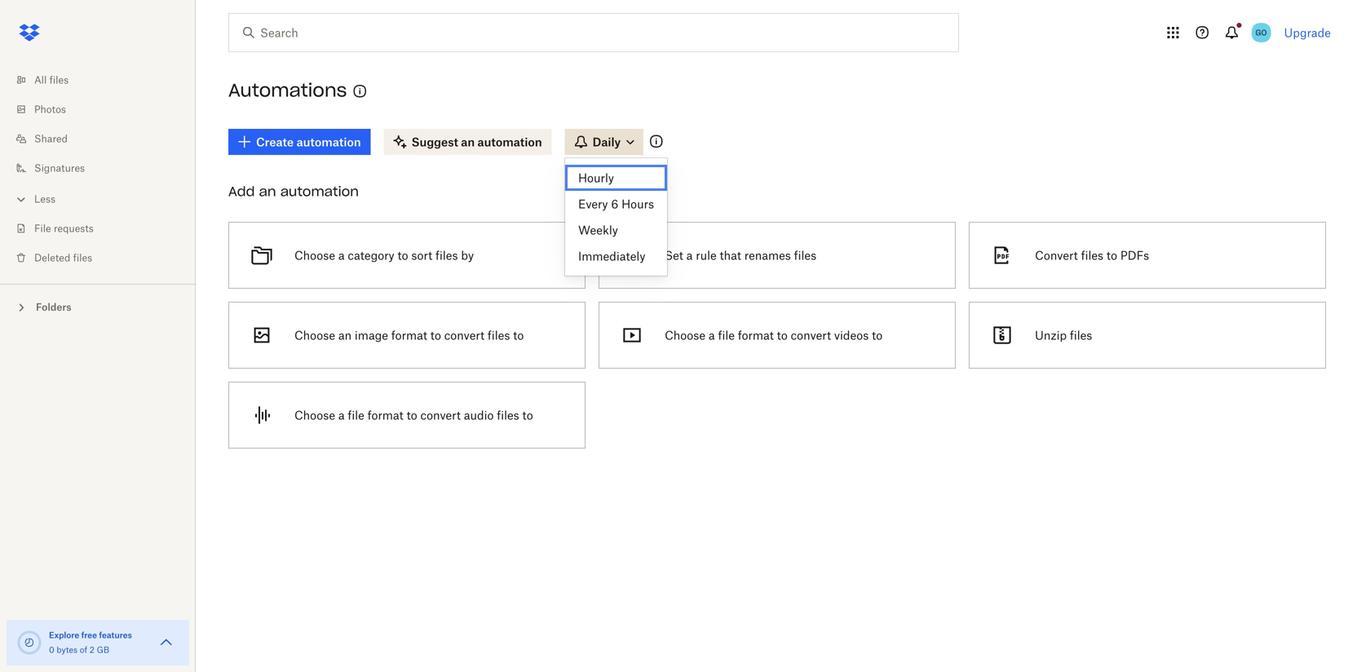 Task type: describe. For each thing, give the bounding box(es) containing it.
format for videos
[[738, 328, 774, 342]]

set a rule that renames files button
[[592, 215, 963, 295]]

that
[[720, 248, 741, 262]]

requests
[[54, 222, 94, 234]]

every 6 hours
[[578, 197, 654, 211]]

file for choose a file format to convert videos to
[[718, 328, 735, 342]]

file
[[34, 222, 51, 234]]

explore
[[49, 630, 79, 640]]

dropbox image
[[13, 16, 46, 49]]

hourly
[[578, 171, 614, 185]]

upgrade
[[1284, 26, 1331, 40]]

files inside 'button'
[[488, 328, 510, 342]]

choose a category to sort files by
[[294, 248, 474, 262]]

photos
[[34, 103, 66, 115]]

less image
[[13, 191, 29, 208]]

a for choose a file format to convert videos to
[[709, 328, 715, 342]]

unzip
[[1035, 328, 1067, 342]]

photos link
[[13, 95, 196, 124]]

shared
[[34, 133, 68, 145]]

sort
[[411, 248, 432, 262]]

6
[[611, 197, 618, 211]]

format for files
[[391, 328, 427, 342]]

folders
[[36, 301, 71, 313]]

by
[[461, 248, 474, 262]]

format for audio
[[368, 408, 404, 422]]

pdfs
[[1120, 248, 1149, 262]]

convert for videos
[[791, 328, 831, 342]]

deleted files link
[[13, 243, 196, 272]]

convert
[[1035, 248, 1078, 262]]

choose a file format to convert audio files to button
[[222, 375, 592, 455]]

a for choose a category to sort files by
[[338, 248, 345, 262]]

all files
[[34, 74, 69, 86]]

every
[[578, 197, 608, 211]]

features
[[99, 630, 132, 640]]

convert for audio
[[420, 408, 461, 422]]

add
[[228, 183, 255, 200]]

all files link
[[13, 65, 196, 95]]

choose an image format to convert files to
[[294, 328, 524, 342]]

set a rule that renames files
[[665, 248, 817, 262]]

choose a category to sort files by button
[[222, 215, 592, 295]]

signatures
[[34, 162, 85, 174]]

category
[[348, 248, 394, 262]]

unzip files
[[1035, 328, 1092, 342]]

choose for choose a file format to convert audio files to
[[294, 408, 335, 422]]

deleted files
[[34, 252, 92, 264]]

bytes
[[57, 645, 78, 655]]

choose a file format to convert videos to button
[[592, 295, 963, 375]]

file for choose a file format to convert audio files to
[[348, 408, 364, 422]]

a for choose a file format to convert audio files to
[[338, 408, 345, 422]]



Task type: vqa. For each thing, say whether or not it's contained in the screenshot.
a
yes



Task type: locate. For each thing, give the bounding box(es) containing it.
a for set a rule that renames files
[[686, 248, 693, 262]]

explore free features 0 bytes of 2 gb
[[49, 630, 132, 655]]

an right add
[[259, 183, 276, 200]]

format
[[391, 328, 427, 342], [738, 328, 774, 342], [368, 408, 404, 422]]

shared link
[[13, 124, 196, 153]]

1 vertical spatial file
[[348, 408, 364, 422]]

convert inside 'button'
[[444, 328, 485, 342]]

unzip files button
[[963, 295, 1333, 375]]

deleted
[[34, 252, 70, 264]]

2
[[90, 645, 95, 655]]

0 vertical spatial file
[[718, 328, 735, 342]]

hours
[[622, 197, 654, 211]]

all
[[34, 74, 47, 86]]

signatures link
[[13, 153, 196, 183]]

weekly
[[578, 223, 618, 237]]

file down the that at the top right
[[718, 328, 735, 342]]

0 vertical spatial an
[[259, 183, 276, 200]]

less
[[34, 193, 55, 205]]

format inside 'button'
[[391, 328, 427, 342]]

add an automation
[[228, 183, 359, 200]]

list containing all files
[[0, 55, 196, 284]]

convert left the 'audio'
[[420, 408, 461, 422]]

1 horizontal spatial file
[[718, 328, 735, 342]]

quota usage element
[[16, 630, 42, 656]]

format right image
[[391, 328, 427, 342]]

choose an image format to convert files to button
[[222, 295, 592, 375]]

an
[[259, 183, 276, 200], [338, 328, 352, 342]]

file
[[718, 328, 735, 342], [348, 408, 364, 422]]

choose for choose a file format to convert videos to
[[665, 328, 706, 342]]

format down image
[[368, 408, 404, 422]]

an for choose
[[338, 328, 352, 342]]

file down image
[[348, 408, 364, 422]]

automations
[[228, 79, 347, 101]]

convert
[[444, 328, 485, 342], [791, 328, 831, 342], [420, 408, 461, 422]]

image
[[355, 328, 388, 342]]

1 horizontal spatial an
[[338, 328, 352, 342]]

choose a file format to convert audio files to
[[294, 408, 533, 422]]

choose inside 'button'
[[294, 328, 335, 342]]

convert files to pdfs button
[[963, 215, 1333, 295]]

choose for choose a category to sort files by
[[294, 248, 335, 262]]

immediately
[[578, 249, 646, 263]]

choose for choose an image format to convert files to
[[294, 328, 335, 342]]

click to watch a demo video image
[[350, 82, 370, 101]]

free
[[81, 630, 97, 640]]

choose
[[294, 248, 335, 262], [294, 328, 335, 342], [665, 328, 706, 342], [294, 408, 335, 422]]

file requests
[[34, 222, 94, 234]]

0 horizontal spatial an
[[259, 183, 276, 200]]

an left image
[[338, 328, 352, 342]]

to
[[398, 248, 408, 262], [1107, 248, 1117, 262], [430, 328, 441, 342], [513, 328, 524, 342], [777, 328, 788, 342], [872, 328, 883, 342], [407, 408, 417, 422], [522, 408, 533, 422]]

rule
[[696, 248, 717, 262]]

automation
[[280, 183, 359, 200]]

upgrade link
[[1284, 26, 1331, 40]]

a
[[338, 248, 345, 262], [686, 248, 693, 262], [709, 328, 715, 342], [338, 408, 345, 422]]

convert down by
[[444, 328, 485, 342]]

an inside choose an image format to convert files to 'button'
[[338, 328, 352, 342]]

convert for files
[[444, 328, 485, 342]]

file requests link
[[13, 214, 196, 243]]

folders button
[[0, 294, 196, 318]]

convert left videos at right
[[791, 328, 831, 342]]

audio
[[464, 408, 494, 422]]

an for add
[[259, 183, 276, 200]]

files
[[49, 74, 69, 86], [436, 248, 458, 262], [794, 248, 817, 262], [1081, 248, 1104, 262], [73, 252, 92, 264], [488, 328, 510, 342], [1070, 328, 1092, 342], [497, 408, 519, 422]]

0
[[49, 645, 54, 655]]

add an automation main content
[[222, 117, 1370, 672]]

1 vertical spatial an
[[338, 328, 352, 342]]

renames
[[744, 248, 791, 262]]

convert files to pdfs
[[1035, 248, 1149, 262]]

list
[[0, 55, 196, 284]]

format down renames
[[738, 328, 774, 342]]

gb
[[97, 645, 109, 655]]

of
[[80, 645, 87, 655]]

0 horizontal spatial file
[[348, 408, 364, 422]]

choose a file format to convert videos to
[[665, 328, 883, 342]]

videos
[[834, 328, 869, 342]]

set
[[665, 248, 683, 262]]



